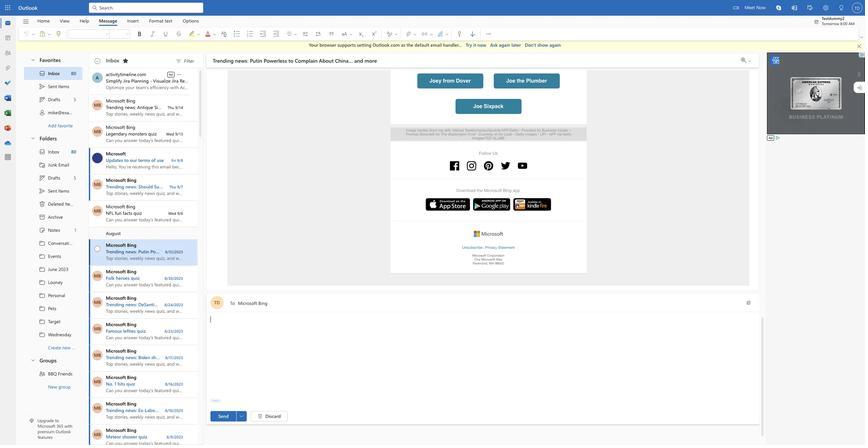 Task type: locate. For each thing, give the bounding box(es) containing it.
1 vertical spatial trending news: putin powerless to complain about china… and more
[[106, 249, 250, 255]]

1 up history
[[74, 227, 76, 233]]

m
[[95, 155, 100, 161]]

6 microsoft bing image from the top
[[92, 324, 103, 334]]

ex-
[[138, 407, 145, 414]]

clipboard group
[[20, 27, 65, 41]]

 up 
[[39, 149, 45, 155]]

ad left set your advertising preferences icon
[[769, 136, 773, 140]]

trending for 8/31/2023
[[106, 249, 124, 255]]


[[792, 5, 797, 10]]

 button left folders
[[27, 132, 38, 144]]

 for  events
[[39, 253, 45, 260]]

• left the 'provided' in the right top of the page
[[520, 128, 521, 132]]

 button inside clipboard group
[[47, 29, 52, 39]]

junk
[[48, 162, 57, 168]]


[[22, 18, 29, 25]]

1 vertical spatial  tree item
[[24, 145, 82, 158]]

for
[[436, 132, 440, 136]]

1  tree item from the top
[[24, 67, 82, 80]]

0 vertical spatial 
[[39, 96, 45, 103]]

1  inbox from the top
[[39, 70, 60, 77]]

your
[[309, 42, 318, 48]]

microsoft bing up famous lefties quiz
[[106, 322, 136, 328]]

more
[[365, 57, 377, 64], [246, 104, 257, 110], [247, 184, 258, 190], [239, 249, 250, 255], [242, 302, 253, 308], [234, 355, 245, 361], [247, 407, 258, 414]]

terms
[[138, 157, 150, 163]]

 left target
[[39, 319, 45, 325]]

onedrive image
[[5, 140, 11, 147]]

trending news: putin powerless to complain about china… and more
[[213, 57, 377, 64], [106, 249, 250, 255]]

mb for trending news: should supreme court disqualify trump from… and more
[[94, 181, 101, 187]]

 button inside include group
[[429, 29, 434, 39]]

1 horizontal spatial 1
[[115, 381, 116, 387]]

 button
[[211, 398, 221, 404]]

1 vertical spatial 
[[177, 72, 182, 77]]

none text field containing to:
[[230, 301, 706, 307]]

trending up famous at the left bottom of the page
[[106, 302, 124, 308]]

1 horizontal spatial  button
[[47, 29, 52, 39]]

quiz for shower
[[139, 434, 147, 440]]

to do image
[[5, 80, 11, 87]]

from…
[[223, 184, 237, 190]]

tree
[[24, 145, 90, 355]]

1 vertical spatial 
[[240, 415, 244, 419]]

8 microsoft bing image from the top
[[92, 377, 103, 387]]

 tree item
[[24, 224, 82, 237]]

2 select a conversation checkbox from the top
[[90, 372, 106, 387]]

1 mb from the top
[[94, 102, 101, 108]]

10 mb from the top
[[94, 405, 101, 411]]

12 microsoft bing from the top
[[106, 427, 136, 434]]

select a conversation checkbox containing m
[[90, 148, 106, 163]]

thomas
[[406, 132, 419, 136]]

sent up  tree item
[[48, 188, 57, 194]]

1 vertical spatial 
[[258, 414, 263, 419]]

microsoft up features
[[38, 424, 55, 429]]

0 vertical spatial outlook
[[18, 4, 38, 11]]

new
[[48, 384, 57, 390]]

updates
[[106, 157, 123, 163]]

 inside popup button
[[485, 31, 492, 37]]

0 vertical spatial items
[[58, 83, 69, 90]]

putin left 8/31/2023 at bottom left
[[138, 249, 149, 255]]

2 vertical spatial inbox
[[48, 149, 59, 155]]

microsoft bing down 'simplify'
[[106, 98, 135, 104]]

the for joe the plumber
[[517, 78, 525, 84]]

 inside  discard
[[258, 414, 263, 419]]

china…
[[335, 57, 353, 64], [213, 249, 228, 255]]

tab list
[[32, 16, 204, 26]]

5 inside favorites tree
[[74, 96, 76, 103]]

bing for famous lefties quiz
[[127, 322, 136, 328]]

the right as
[[407, 42, 413, 48]]

news: up folk heroes quiz at the left bottom of the page
[[125, 249, 137, 255]]

6  tree item from the top
[[24, 302, 82, 315]]

11 mb from the top
[[94, 432, 101, 438]]

 inside  
[[394, 32, 398, 36]]

2  from the top
[[39, 253, 45, 260]]

outlook inside upgrade to microsoft 365 with premium outlook features
[[56, 429, 71, 435]]

favorites tree
[[24, 51, 89, 132]]

1 horizontal spatial the
[[477, 188, 483, 193]]

 inside tree
[[39, 149, 45, 155]]

0 vertical spatial select a conversation checkbox
[[90, 292, 106, 308]]

10 microsoft bing from the top
[[106, 374, 136, 381]]

 for  deleted items
[[39, 201, 45, 207]]

tereshchenko/sputnik/afp/getty
[[465, 128, 519, 132]]

0 vertical spatial china…
[[335, 57, 353, 64]]


[[105, 32, 109, 36], [126, 32, 130, 36], [31, 32, 35, 36], [47, 32, 51, 36], [197, 32, 201, 36], [213, 32, 217, 36], [294, 32, 298, 36], [349, 32, 353, 36], [394, 32, 398, 36], [413, 32, 417, 36], [430, 32, 433, 36], [445, 32, 449, 36], [30, 57, 36, 62], [748, 59, 752, 63], [30, 136, 36, 141], [30, 358, 36, 363]]

inbox inside tree
[[48, 149, 59, 155]]

 right 
[[413, 32, 417, 36]]


[[328, 31, 335, 37]]

news: for 8/31/2023
[[125, 249, 137, 255]]

1 horizontal spatial getty
[[563, 132, 571, 136]]

quiz right heroes
[[131, 275, 140, 281]]

0 horizontal spatial getty
[[516, 132, 524, 136]]

4 microsoft bing image from the top
[[92, 271, 103, 281]]

1 vertical spatial ad
[[769, 136, 773, 140]]

quiz right monsters
[[148, 131, 157, 137]]

microsoft bing button
[[238, 301, 267, 307]]

0 horizontal spatial 
[[177, 72, 182, 77]]

powerless down increase indent image
[[264, 57, 287, 64]]

 button down  button
[[20, 27, 36, 41]]

microsoft bing for trending news: desantis disappears, vivek rises and woke… and more
[[106, 295, 136, 301]]

trending for thu 9/14
[[106, 104, 124, 110]]

microsoft bing down heroes
[[106, 295, 136, 301]]

2  from the top
[[39, 175, 45, 181]]

items
[[58, 83, 69, 90], [58, 188, 69, 194], [65, 201, 76, 207]]

1 vertical spatial  inbox
[[39, 149, 59, 155]]

8  from the top
[[39, 332, 45, 338]]

afp
[[549, 132, 556, 136]]


[[302, 31, 309, 37]]

jira down  dropdown button
[[172, 78, 179, 84]]

5 up mike@example.com
[[74, 96, 76, 103]]

1 vertical spatial 80
[[71, 149, 76, 155]]

Select a conversation checkbox
[[90, 121, 106, 137], [90, 372, 106, 387]]

microsoft bing up fun
[[106, 203, 135, 210]]

0 horizontal spatial 
[[240, 415, 244, 419]]

powerpoint image
[[5, 125, 11, 132]]

select a conversation checkbox down microsoft image
[[90, 174, 106, 190]]

select a conversation checkbox for legendary monsters quiz
[[90, 121, 106, 137]]

Select a conversation checkbox
[[90, 201, 106, 216], [90, 398, 106, 414]]

1 vertical spatial joe
[[473, 104, 482, 110]]

3 mb from the top
[[94, 181, 101, 187]]

looney
[[48, 280, 63, 286]]

1 vertical spatial  tree item
[[24, 185, 82, 198]]

news: for 8/17/2023
[[125, 355, 137, 361]]

rises
[[195, 302, 206, 308]]

2 sent from the top
[[48, 188, 57, 194]]

groups tree item
[[24, 355, 82, 368]]

trending for 8/17/2023
[[106, 355, 124, 361]]


[[839, 5, 844, 10]]

 inside favorites tree
[[39, 70, 45, 77]]

5 for second  tree item from the top of the application containing outlook
[[74, 175, 76, 181]]

 left folders
[[30, 136, 36, 141]]

0 vertical spatial 80
[[71, 70, 76, 76]]

to left our at top
[[124, 157, 129, 163]]

8/17/2023
[[165, 355, 183, 360]]

• right insider
[[569, 128, 571, 132]]

Select a conversation checkbox
[[90, 239, 106, 254]]

Select a conversation checkbox
[[90, 292, 106, 308], [90, 425, 106, 440]]

2  from the top
[[39, 188, 45, 194]]

(from
[[429, 128, 437, 132]]

 inside  
[[445, 32, 449, 36]]

1 select a conversation checkbox from the top
[[90, 292, 106, 308]]

0 horizontal spatial again
[[499, 42, 510, 48]]

the
[[407, 42, 413, 48], [517, 78, 525, 84], [477, 188, 483, 193]]

9 microsoft bing from the top
[[106, 348, 136, 354]]

microsoft bing for legendary monsters quiz
[[106, 124, 135, 130]]

 tree item up 'june'
[[24, 250, 82, 263]]

trending for thu 9/7
[[106, 184, 124, 190]]

6 microsoft bing from the top
[[106, 269, 136, 275]]

2  tree item from the top
[[24, 145, 82, 158]]

 button inside groups tree item
[[27, 355, 38, 367]]

0 horizontal spatial the
[[407, 42, 413, 48]]

1 vertical spatial drafts
[[48, 175, 60, 181]]

bing
[[126, 98, 135, 104], [126, 124, 135, 130], [127, 177, 136, 183], [503, 188, 512, 193], [126, 203, 135, 210], [127, 242, 136, 248], [127, 269, 136, 275], [127, 295, 136, 301], [258, 301, 267, 307], [127, 322, 136, 328], [127, 348, 136, 354], [127, 374, 136, 381], [127, 401, 136, 407], [127, 427, 136, 434]]

microsoft bing image for no. 1 hits quiz
[[92, 377, 103, 387]]

1 horizontal spatial 
[[485, 31, 492, 37]]

1 vertical spatial 
[[39, 149, 45, 155]]

microsoft
[[106, 98, 125, 104], [106, 124, 125, 130], [106, 151, 126, 157], [106, 177, 126, 183], [484, 188, 502, 193], [106, 203, 125, 210], [106, 242, 126, 248], [473, 254, 486, 258], [482, 258, 495, 261], [106, 269, 126, 275], [106, 295, 126, 301], [238, 301, 257, 307], [106, 322, 126, 328], [106, 348, 126, 354], [106, 374, 126, 381], [106, 401, 126, 407], [38, 424, 55, 429], [106, 427, 126, 434]]

instagram image
[[465, 159, 478, 173]]

4 microsoft bing from the top
[[106, 203, 135, 210]]

4 select a conversation checkbox from the top
[[90, 266, 106, 281]]

outlook up the 
[[18, 4, 38, 11]]

5 inside tree
[[74, 175, 76, 181]]

via
[[557, 132, 562, 136]]

jira down "activitytimeline.com"
[[123, 78, 130, 84]]

1 vertical spatial  sent items
[[39, 188, 69, 194]]

aljibe
[[493, 136, 505, 140]]

wed for legendary monsters quiz
[[166, 131, 174, 136]]

0 vertical spatial  drafts
[[39, 96, 60, 103]]

1  from the top
[[39, 240, 45, 247]]

 for  popup button
[[485, 31, 492, 37]]

the right download
[[477, 188, 483, 193]]

decrease indent image
[[260, 31, 273, 37]]

6 select a conversation checkbox from the top
[[90, 345, 106, 361]]

 inside favorites tree
[[39, 83, 45, 90]]

help
[[80, 17, 89, 24]]

news: for thu 9/7
[[125, 184, 137, 190]]

8:00
[[841, 21, 848, 26]]

0 vertical spatial 
[[860, 36, 863, 39]]

items right deleted at the left of the page
[[65, 201, 76, 207]]

news: down bullets image
[[235, 57, 248, 64]]

0 vertical spatial putin
[[250, 57, 262, 64]]

2  drafts from the top
[[39, 175, 60, 181]]

 right 
[[445, 32, 449, 36]]

2  from the top
[[39, 149, 45, 155]]

2  from the top
[[94, 246, 100, 252]]

bing for trending news: should supreme court disqualify trump from… and more
[[127, 177, 136, 183]]

select a conversation checkbox down legendary
[[90, 148, 106, 163]]

1 vertical spatial of
[[151, 157, 156, 163]]

tree containing 
[[24, 145, 90, 355]]

outlook right the premium
[[56, 429, 71, 435]]

Font text field
[[68, 30, 104, 38]]


[[456, 31, 463, 37]]

trending news: putin powerless to complain about china… and more down your on the top left of page
[[213, 57, 377, 64]]

antique
[[137, 104, 153, 110]]

ad
[[169, 72, 173, 76], [769, 136, 773, 140]]

 inside popup button
[[31, 32, 35, 36]]

putin down numbering 'image'
[[250, 57, 262, 64]]

 tree item up junk
[[24, 145, 82, 158]]

microsoft bing image inside mb checkbox
[[92, 403, 103, 414]]

1 horizontal spatial jira
[[172, 78, 179, 84]]

1 vertical spatial  tree item
[[24, 171, 82, 185]]

0 horizontal spatial complain
[[178, 249, 198, 255]]

 right 
[[430, 32, 433, 36]]

0 vertical spatial joe
[[506, 78, 515, 84]]

joe left "sixpack"
[[473, 104, 482, 110]]

inbox left 
[[106, 57, 119, 64]]

wed for nfl fun facts quiz
[[168, 211, 176, 216]]

calendar image
[[5, 35, 11, 42]]

2 microsoft bing from the top
[[106, 124, 135, 130]]

again right 'ask'
[[499, 42, 510, 48]]

1 vertical spatial 
[[94, 246, 100, 252]]

0 vertical spatial trending news: putin powerless to complain about china… and more
[[213, 57, 377, 64]]

1  sent items from the top
[[39, 83, 69, 90]]

1 vertical spatial about
[[199, 249, 212, 255]]

bing for trending news: desantis disappears, vivek rises and woke… and more
[[127, 295, 136, 301]]

 inside the favorites 'tree item'
[[30, 57, 36, 62]]

bing down no. 1 hits quiz
[[127, 401, 136, 407]]

0 horizontal spatial  button
[[20, 27, 36, 41]]

inbox inside inbox 
[[106, 57, 119, 64]]

5 mb from the top
[[94, 273, 101, 279]]

microsoft bing for no. 1 hits quiz
[[106, 374, 136, 381]]

trending up the folk
[[106, 249, 124, 255]]

left):
[[445, 128, 452, 132]]

None text field
[[230, 301, 706, 307]]

drafts inside tree
[[48, 175, 60, 181]]

 left looney
[[39, 279, 45, 286]]

2 select a conversation checkbox from the top
[[90, 425, 106, 440]]

1 vertical spatial 5
[[74, 175, 76, 181]]

2 jira from the left
[[172, 78, 179, 84]]

2 80 from the top
[[71, 149, 76, 155]]

microsoft bing image for trending news: desantis disappears, vivek rises and woke… and more
[[92, 297, 103, 308]]

bing down planning
[[126, 98, 135, 104]]

youtube image
[[516, 159, 529, 173]]

 right 
[[47, 32, 51, 36]]

one
[[475, 258, 481, 261]]

download the microsoft bing app
[[457, 188, 520, 193]]

image
[[406, 128, 416, 132]]

premium features image
[[29, 419, 34, 424]]

bing right to:
[[258, 301, 267, 307]]

 for  discard
[[258, 414, 263, 419]]

 tree item
[[24, 237, 90, 250], [24, 250, 82, 263], [24, 263, 82, 276], [24, 276, 82, 289], [24, 289, 82, 302], [24, 302, 82, 315], [24, 315, 82, 328], [24, 328, 82, 341]]


[[39, 240, 45, 247], [39, 253, 45, 260], [39, 266, 45, 273], [39, 279, 45, 286], [39, 292, 45, 299], [39, 305, 45, 312], [39, 319, 45, 325], [39, 332, 45, 338]]

 tree item up 'pets' at the left of the page
[[24, 289, 82, 302]]

2 vertical spatial items
[[65, 201, 76, 207]]


[[286, 31, 293, 37]]

application
[[0, 0, 865, 446]]

microsoft bing image
[[92, 179, 103, 190], [92, 403, 103, 414], [92, 430, 103, 440]]

0 horizontal spatial about
[[199, 249, 212, 255]]

 up 
[[39, 201, 45, 207]]

0 horizontal spatial of
[[151, 157, 156, 163]]

quiz right lefties
[[137, 328, 146, 334]]

trending for 8/10/2023
[[106, 407, 124, 414]]

5 select a conversation checkbox from the top
[[90, 319, 106, 334]]

1 vertical spatial thu
[[169, 184, 176, 189]]

 inside dropdown button
[[177, 72, 182, 77]]

us
[[493, 151, 498, 156]]

1 select a conversation checkbox from the top
[[90, 121, 106, 137]]

 down favorites
[[39, 70, 45, 77]]


[[39, 201, 45, 207], [258, 414, 263, 419]]

mb for famous lefties quiz
[[94, 326, 101, 332]]

microsoft up 'meteor'
[[106, 427, 126, 434]]

ask
[[490, 42, 498, 48]]

1 vertical spatial 
[[39, 188, 45, 194]]

8 mb from the top
[[94, 352, 101, 358]]

1 horizontal spatial 
[[258, 414, 263, 419]]

1 vertical spatial select a conversation checkbox
[[90, 372, 106, 387]]

td
[[214, 300, 220, 306]]

2 select a conversation checkbox from the top
[[90, 148, 106, 163]]

1 select a conversation checkbox from the top
[[90, 95, 106, 110]]

•
[[520, 128, 521, 132], [569, 128, 571, 132], [476, 132, 478, 136], [513, 132, 515, 136], [538, 132, 539, 136], [547, 132, 548, 136]]

7  from the top
[[39, 319, 45, 325]]

8/9/2023
[[167, 435, 183, 440]]

visualize
[[153, 78, 171, 84]]

facts
[[123, 210, 132, 216]]

increase indent image
[[273, 31, 286, 37]]

1  tree item from the top
[[24, 93, 82, 106]]

2 again from the left
[[550, 42, 561, 48]]

 button for favorites
[[27, 54, 38, 66]]

1
[[74, 227, 76, 233], [115, 381, 116, 387]]

trending for 8/24/2023
[[106, 302, 124, 308]]

 tree item
[[24, 158, 82, 171]]

business
[[542, 128, 557, 132]]

 for  target
[[39, 319, 45, 325]]

news: for thu 9/14
[[125, 104, 136, 110]]

bing for no. 1 hits quiz
[[127, 374, 136, 381]]

0 vertical spatial 5
[[74, 96, 76, 103]]

to inside upgrade to microsoft 365 with premium outlook features
[[55, 418, 59, 424]]

0 vertical spatial  inbox
[[39, 70, 60, 77]]

 inside the  
[[349, 32, 353, 36]]

2  inbox from the top
[[39, 149, 59, 155]]

0 vertical spatial 
[[39, 201, 45, 207]]

Select a conversation checkbox
[[90, 95, 106, 110], [90, 148, 106, 163], [90, 174, 106, 190], [90, 266, 106, 281], [90, 319, 106, 334], [90, 345, 106, 361]]

1  from the top
[[39, 70, 45, 77]]

1 5 from the top
[[74, 96, 76, 103]]

1 vertical spatial microsoft bing image
[[92, 403, 103, 414]]

7 microsoft bing image from the top
[[92, 350, 103, 361]]

1  drafts from the top
[[39, 96, 60, 103]]

 tree item
[[24, 106, 89, 119]]

0 vertical spatial 
[[94, 58, 100, 64]]

home
[[37, 17, 50, 24]]

4 mb from the top
[[94, 208, 101, 214]]

items up the ' deleted items'
[[58, 188, 69, 194]]

3  tree item from the top
[[24, 263, 82, 276]]

microsoft bing down nfl fun facts quiz
[[106, 242, 136, 248]]

joey from dover link
[[418, 74, 483, 88]]


[[734, 5, 739, 10]]

2 mb from the top
[[94, 128, 101, 135]]

 button inside the favorites 'tree item'
[[27, 54, 38, 66]]

7 microsoft bing from the top
[[106, 295, 136, 301]]

meteor
[[106, 434, 121, 440]]

putin
[[250, 57, 262, 64], [138, 249, 149, 255]]

 tree item up deleted at the left of the page
[[24, 185, 82, 198]]

numbering image
[[247, 31, 260, 37]]

Font size text field
[[110, 30, 125, 38]]

1 vertical spatial  drafts
[[39, 175, 60, 181]]

select a conversation checkbox left heroes
[[90, 266, 106, 281]]


[[341, 31, 348, 37]]

1 horizontal spatial complain
[[295, 57, 318, 64]]

 button inside folders tree item
[[27, 132, 38, 144]]

inbox up  junk email on the top left of page
[[48, 149, 59, 155]]

 tree item
[[24, 67, 82, 80], [24, 145, 82, 158]]

1 vertical spatial powerless
[[150, 249, 171, 255]]

 button
[[803, 0, 818, 17]]

1 horizontal spatial again
[[550, 42, 561, 48]]

microsoft bing for trending news: ex-labor secretary robert reich answers the… and more
[[106, 401, 136, 407]]

1 vertical spatial wed
[[168, 211, 176, 216]]

 inside dropdown button
[[240, 415, 244, 419]]

0 horizontal spatial jira
[[123, 78, 130, 84]]

1 horizontal spatial outlook
[[56, 429, 71, 435]]

0 vertical spatial thu
[[168, 105, 174, 110]]

 inside  
[[413, 32, 417, 36]]

7 mb from the top
[[94, 326, 101, 332]]

microsoft bing up legendary
[[106, 124, 135, 130]]

select a conversation checkbox down the folk
[[90, 292, 106, 308]]

1 80 from the top
[[71, 70, 76, 76]]


[[39, 83, 45, 90], [39, 188, 45, 194]]

1 horizontal spatial 
[[860, 36, 863, 39]]

3 microsoft bing from the top
[[106, 177, 136, 183]]

about down browser
[[319, 57, 334, 64]]

1 select a conversation checkbox from the top
[[90, 201, 106, 216]]

 tree item
[[24, 211, 82, 224]]

1 horizontal spatial joe
[[506, 78, 515, 84]]

2  sent items from the top
[[39, 188, 69, 194]]

features
[[38, 435, 53, 440]]

11 microsoft bing from the top
[[106, 401, 136, 407]]

 up  pets
[[39, 292, 45, 299]]

about right 8/31/2023 at bottom left
[[199, 249, 212, 255]]

 inside popup button
[[860, 36, 863, 39]]

 up  tree item
[[39, 188, 45, 194]]

5 for 1st  tree item from the top
[[74, 96, 76, 103]]

3 microsoft bing image from the top
[[92, 206, 103, 216]]

to right upgrade
[[55, 418, 59, 424]]

text
[[165, 17, 172, 24]]

 sent items inside tree
[[39, 188, 69, 194]]

microsoft bing image inside mb checkbox
[[92, 206, 103, 216]]

0 horizontal spatial powerless
[[150, 249, 171, 255]]

 button
[[159, 29, 172, 39]]

8 microsoft bing from the top
[[106, 322, 136, 328]]

trending up 'meteor'
[[106, 407, 124, 414]]

6 mb from the top
[[94, 299, 101, 305]]

6  from the top
[[39, 305, 45, 312]]

pets
[[48, 306, 56, 312]]

 inside tree
[[39, 175, 45, 181]]

 tree item down the favorites 'tree item'
[[24, 80, 82, 93]]

trending news: biden shouts during speech, challenges… and more
[[106, 355, 245, 361]]

7  tree item from the top
[[24, 315, 82, 328]]

9/13
[[175, 131, 183, 136]]

80 inside tree
[[71, 149, 76, 155]]

0 vertical spatial drafts
[[48, 96, 60, 103]]

 for  conversation history
[[39, 240, 45, 247]]

2 select a conversation checkbox from the top
[[90, 398, 106, 414]]

0 horizontal spatial outlook
[[18, 4, 38, 11]]

1 vertical spatial inbox
[[48, 70, 60, 76]]

china… inside message list list box
[[213, 249, 228, 255]]

 for  wednesday
[[39, 332, 45, 338]]

 for  looney
[[39, 279, 45, 286]]

courtesy
[[479, 132, 493, 136]]

0 vertical spatial  tree item
[[24, 80, 82, 93]]

 inside  
[[748, 59, 752, 63]]

microsoft bing image for nfl fun facts quiz
[[92, 206, 103, 216]]

0 horizontal spatial joe
[[473, 104, 482, 110]]

3 microsoft bing image from the top
[[92, 430, 103, 440]]

0 vertical spatial the
[[407, 42, 413, 48]]

0 vertical spatial  sent items
[[39, 83, 69, 90]]

1 vertical spatial select a conversation checkbox
[[90, 425, 106, 440]]

folders tree item
[[24, 132, 82, 145]]

email
[[58, 162, 69, 168]]

0 vertical spatial 
[[485, 31, 492, 37]]

 right the 
[[294, 32, 298, 36]]

0 vertical spatial select a conversation checkbox
[[90, 201, 106, 216]]

0 vertical spatial select a conversation checkbox
[[90, 121, 106, 137]]

2 getty from the left
[[563, 132, 571, 136]]

of left use
[[151, 157, 156, 163]]

1 vertical spatial 
[[39, 175, 45, 181]]

 tree item
[[24, 80, 82, 93], [24, 185, 82, 198]]

0 horizontal spatial 1
[[74, 227, 76, 233]]

 looney
[[39, 279, 63, 286]]

0 vertical spatial of
[[494, 132, 497, 136]]

thu
[[168, 105, 174, 110], [169, 184, 176, 189]]

 sent items for  tree item in tree
[[39, 188, 69, 194]]

help button
[[75, 16, 94, 26]]

select a conversation checkbox left fun
[[90, 201, 106, 216]]

facebook image
[[448, 159, 461, 173]]

mb for no. 1 hits quiz
[[94, 379, 101, 385]]

9 mb from the top
[[94, 379, 101, 385]]

1  from the top
[[39, 96, 45, 103]]

microsoft bing image inside select a conversation option
[[92, 297, 103, 308]]

 sent items inside favorites tree
[[39, 83, 69, 90]]

 button
[[771, 0, 787, 16]]

1 microsoft bing image from the top
[[92, 179, 103, 190]]

view
[[60, 17, 69, 24]]

text highlight color image
[[189, 31, 202, 37]]

9/7
[[177, 184, 183, 189]]

1 horizontal spatial powerless
[[264, 57, 287, 64]]

items up  mike@example.com
[[58, 83, 69, 90]]

 inside tree
[[39, 188, 45, 194]]

select a conversation checkbox right the with
[[90, 425, 106, 440]]

0 vertical spatial 
[[39, 83, 45, 90]]

mail image
[[5, 20, 11, 26]]

 tree item
[[24, 93, 82, 106], [24, 171, 82, 185]]

1 vertical spatial outlook
[[56, 429, 71, 435]]

0 vertical spatial  tree item
[[24, 67, 82, 80]]

trending news: ex-labor secretary robert reich answers the… and more
[[106, 407, 258, 414]]

 right history
[[94, 246, 100, 252]]

2 5 from the top
[[74, 175, 76, 181]]


[[39, 162, 45, 168]]

 left events
[[39, 253, 45, 260]]

superscript image
[[370, 31, 383, 37]]

 for  dropdown button
[[177, 72, 182, 77]]

5 microsoft bing from the top
[[106, 242, 136, 248]]

1 again from the left
[[499, 42, 510, 48]]

microsoft down updates
[[106, 177, 126, 183]]

1 drafts from the top
[[48, 96, 60, 103]]

0 vertical spatial 1
[[74, 227, 76, 233]]

• right loeb
[[513, 132, 515, 136]]

microsoft bing image for trending news: ex-labor secretary robert reich answers the… and more
[[92, 403, 103, 414]]

 drafts inside tree
[[39, 175, 60, 181]]

5 microsoft bing image from the top
[[92, 297, 103, 308]]

1  tree item from the top
[[24, 80, 82, 93]]

target
[[48, 319, 60, 325]]

2  tree item from the top
[[24, 185, 82, 198]]

1 vertical spatial 1
[[115, 381, 116, 387]]

1 horizontal spatial of
[[494, 132, 497, 136]]

0 vertical spatial wed
[[166, 131, 174, 136]]

sent down the favorites 'tree item'
[[48, 83, 57, 90]]


[[421, 31, 428, 37]]

 tree item up  mike@example.com
[[24, 93, 82, 106]]

select a conversation checkbox for nfl fun facts quiz
[[90, 201, 106, 216]]

secretary
[[158, 407, 177, 414]]

2 horizontal spatial the
[[517, 78, 525, 84]]

microsoft bing up heroes
[[106, 269, 136, 275]]

1 sent from the top
[[48, 83, 57, 90]]

powerless inside message list list box
[[150, 249, 171, 255]]

0 vertical spatial sent
[[48, 83, 57, 90]]

joe
[[506, 78, 515, 84], [473, 104, 482, 110]]

about inside message list list box
[[199, 249, 212, 255]]

td image
[[852, 3, 863, 13]]

complain down your on the top left of page
[[295, 57, 318, 64]]

0 vertical spatial ad
[[169, 72, 173, 76]]

4  from the top
[[39, 279, 45, 286]]

0 horizontal spatial putin
[[138, 249, 149, 255]]

should
[[138, 184, 153, 190]]

getty left images
[[516, 132, 524, 136]]

1 inside message list list box
[[115, 381, 116, 387]]

 button
[[105, 29, 110, 39], [125, 29, 130, 39], [27, 54, 38, 66], [27, 132, 38, 144], [27, 355, 38, 367]]

meet
[[745, 4, 755, 10]]

 button
[[312, 29, 325, 39]]

1 horizontal spatial ad
[[769, 136, 773, 140]]

Message body, press Alt+F10 to exit text field
[[211, 316, 755, 395]]

3 select a conversation checkbox from the top
[[90, 174, 106, 190]]

2 drafts from the top
[[48, 175, 60, 181]]

outlook banner
[[0, 0, 865, 17]]

microsoft bing image for folk heroes quiz
[[92, 271, 103, 281]]

 button right 
[[429, 29, 434, 39]]

0 horizontal spatial ad
[[169, 72, 173, 76]]

2 microsoft bing image from the top
[[92, 126, 103, 137]]

1  from the top
[[39, 83, 45, 90]]

microsoft bing image for famous lefties quiz
[[92, 324, 103, 334]]


[[315, 31, 322, 37]]

 inside tree item
[[39, 201, 45, 207]]

microsoft image
[[92, 153, 103, 163]]

 tree item down favorites
[[24, 67, 82, 80]]

 up 
[[39, 83, 45, 90]]

1 microsoft bing from the top
[[106, 98, 135, 104]]

 down 
[[39, 175, 45, 181]]

 left  button
[[31, 32, 35, 36]]

 right 
[[349, 32, 353, 36]]

select a conversation checkbox for trending news: should supreme court disqualify trump from… and more
[[90, 174, 106, 190]]

1 microsoft bing image from the top
[[92, 100, 103, 110]]

left-rail-appbar navigation
[[1, 16, 14, 151]]

 tree item down events
[[24, 263, 82, 276]]

microsoft bing image
[[92, 100, 103, 110], [92, 126, 103, 137], [92, 206, 103, 216], [92, 271, 103, 281], [92, 297, 103, 308], [92, 324, 103, 334], [92, 350, 103, 361], [92, 377, 103, 387]]

mb for trending news: desantis disappears, vivek rises and woke… and more
[[94, 299, 101, 305]]

2 microsoft bing image from the top
[[92, 403, 103, 414]]

mb for trending news: antique singer sewing machine values & what… and more
[[94, 102, 101, 108]]

send button
[[211, 411, 237, 422]]

1 vertical spatial sent
[[48, 188, 57, 194]]

microsoft bing down famous lefties quiz
[[106, 348, 136, 354]]

1 vertical spatial putin
[[138, 249, 149, 255]]

3  from the top
[[39, 266, 45, 273]]

 
[[437, 31, 449, 37]]

1  from the top
[[94, 58, 100, 64]]

of
[[494, 132, 497, 136], [151, 157, 156, 163]]

wed 9/13
[[166, 131, 183, 136]]

5  from the top
[[39, 292, 45, 299]]

0 vertical spatial microsoft bing image
[[92, 179, 103, 190]]



Task type: describe. For each thing, give the bounding box(es) containing it.
 
[[386, 31, 398, 37]]

microsoft down the folk
[[106, 295, 126, 301]]

 left font color image on the left top of page
[[197, 32, 201, 36]]

select a conversation checkbox for meteor shower quiz
[[90, 425, 106, 440]]

format text
[[149, 17, 172, 24]]

 tree item
[[24, 368, 82, 381]]

your browser supports setting outlook.com as the default email handler...
[[309, 42, 462, 48]]

folder
[[72, 345, 84, 351]]

microsoft up the folk
[[106, 269, 126, 275]]

bing left app
[[503, 188, 512, 193]]

 button
[[418, 29, 429, 39]]

 tree item inside tree
[[24, 185, 82, 198]]

famous
[[106, 328, 122, 334]]

 
[[405, 31, 417, 37]]

subscript image
[[357, 31, 370, 37]]

• right post
[[476, 132, 478, 136]]

microsoft bing for folk heroes quiz
[[106, 269, 136, 275]]

unsubscribe | privacy statement
[[462, 246, 515, 250]]

favorites tree item
[[24, 54, 82, 67]]

to down  
[[288, 57, 293, 64]]

 inside  
[[47, 32, 51, 36]]

bing for nfl fun facts quiz
[[126, 203, 135, 210]]

 pets
[[39, 305, 56, 312]]

word image
[[5, 95, 11, 102]]

microsoft inside upgrade to microsoft 365 with premium outlook features
[[38, 424, 55, 429]]

 button
[[217, 29, 230, 39]]

try
[[466, 42, 472, 48]]

again inside don't show again 'button'
[[550, 42, 561, 48]]

td button
[[211, 296, 224, 309]]

thu 9/7
[[169, 184, 183, 189]]

tab list containing home
[[32, 16, 204, 26]]

 for  popup button
[[860, 36, 863, 39]]

sent inside tree
[[48, 188, 57, 194]]

bbq
[[48, 371, 57, 377]]

pinterest image
[[482, 159, 495, 173]]

trending news: should supreme court disqualify trump from… and more
[[106, 184, 258, 190]]

microsoft up no. 1 hits quiz
[[106, 374, 126, 381]]

thu for court
[[169, 184, 176, 189]]

don't show again
[[525, 42, 561, 48]]

news: for 8/24/2023
[[125, 302, 137, 308]]

 left  button on the top of page
[[213, 32, 217, 36]]

folders
[[40, 135, 57, 142]]

planning
[[131, 78, 149, 84]]

 drafts inside favorites tree
[[39, 96, 60, 103]]

answers
[[206, 407, 224, 414]]

include group
[[402, 27, 450, 41]]

microsoft bing for trending news: antique singer sewing machine values & what… and more
[[106, 98, 135, 104]]

quiz right facts
[[133, 210, 142, 216]]

mb for trending news: biden shouts during speech, challenges… and more
[[94, 352, 101, 358]]

 button inside clipboard group
[[31, 29, 36, 39]]

plumber
[[526, 78, 547, 84]]

 sent items for  tree item in favorites tree
[[39, 83, 69, 90]]

image credits (from top left): mikhail tereshchenko/sputnik/afp/getty • provided by business insider • thomas simonetti for the washington post • courtesy of avi loeb • getty images • upi • afp via getty images/ted aljibe
[[406, 128, 571, 140]]

microsoft down no. 1 hits quiz
[[106, 401, 126, 407]]

quiz for monsters
[[148, 131, 157, 137]]

-
[[150, 78, 152, 84]]

set your advertising preferences image
[[776, 135, 781, 140]]

 inside  
[[430, 32, 433, 36]]


[[857, 44, 862, 49]]

 inside select all messages option
[[94, 58, 100, 64]]

items inside the ' deleted items'
[[65, 201, 76, 207]]

images/ted
[[472, 136, 492, 140]]

select a conversation checkbox for famous lefties quiz
[[90, 319, 106, 334]]

android image
[[473, 198, 510, 211]]

none text field inside application
[[230, 301, 706, 307]]

of inside image credits (from top left): mikhail tereshchenko/sputnik/afp/getty • provided by business insider • thomas simonetti for the washington post • courtesy of avi loeb • getty images • upi • afp via getty images/ted aljibe
[[494, 132, 497, 136]]

 button
[[52, 29, 65, 39]]

home button
[[33, 16, 55, 26]]


[[136, 31, 143, 37]]

format
[[149, 17, 164, 24]]

trending news: desantis disappears, vivek rises and woke… and more
[[106, 302, 253, 308]]

microsoft bing image for trending news: biden shouts during speech, challenges… and more
[[92, 350, 103, 361]]

a
[[96, 74, 99, 81]]

of inside message list list box
[[151, 157, 156, 163]]

inbox inside favorites tree
[[48, 70, 60, 76]]

microsoft down fun
[[106, 242, 126, 248]]

new
[[62, 345, 71, 351]]


[[176, 31, 182, 37]]

 inbox inside favorites tree
[[39, 70, 60, 77]]

items inside favorites tree
[[58, 83, 69, 90]]

default
[[415, 42, 429, 48]]

2  tree item from the top
[[24, 171, 82, 185]]

0 vertical spatial complain
[[295, 57, 318, 64]]

 button
[[742, 298, 755, 308]]

to up 8/30/2023 on the left
[[172, 249, 176, 255]]

microsoft bing image for legendary monsters quiz
[[92, 126, 103, 137]]

microsoft up legendary
[[106, 124, 125, 130]]

microsoft bing for nfl fun facts quiz
[[106, 203, 135, 210]]

select a conversation checkbox for trending news: desantis disappears, vivek rises and woke… and more
[[90, 292, 106, 308]]

machine
[[184, 104, 201, 110]]

 for  personal
[[39, 292, 45, 299]]

font color image
[[205, 31, 218, 37]]

add favorite tree item
[[24, 119, 82, 132]]

 tree item
[[24, 198, 82, 211]]

more apps image
[[5, 154, 11, 161]]

joe for joe the plumber
[[506, 78, 515, 84]]

sent inside favorites tree
[[48, 83, 57, 90]]

 tree item inside favorites tree
[[24, 80, 82, 93]]

thu for sewing
[[168, 105, 174, 110]]

insert button
[[122, 16, 144, 26]]


[[122, 57, 129, 64]]

 june 2023
[[39, 266, 68, 273]]

complain inside message list list box
[[178, 249, 198, 255]]

 conversation history
[[39, 240, 90, 247]]


[[405, 31, 412, 37]]

microsoft right one
[[482, 258, 495, 261]]

redmond,
[[473, 261, 488, 265]]

upgrade to microsoft 365 with premium outlook features
[[38, 418, 73, 440]]

microsoft down 'simplify'
[[106, 98, 125, 104]]

8/10/2023
[[165, 408, 183, 413]]

• left the upi
[[538, 132, 539, 136]]

events
[[48, 253, 61, 260]]

mb for folk heroes quiz
[[94, 273, 101, 279]]

updates to our terms of use
[[106, 157, 164, 163]]

trending news: putin powerless to complain about china… and more inside message list list box
[[106, 249, 250, 255]]

 button
[[176, 71, 182, 77]]

privacy statement link
[[485, 246, 515, 250]]

favorites
[[40, 56, 61, 63]]

 inbox inside tree
[[39, 149, 59, 155]]

people image
[[5, 50, 11, 57]]

with
[[65, 424, 73, 429]]

microsoft up android image
[[484, 188, 502, 193]]

june
[[48, 266, 57, 273]]

select a conversation checkbox for trending news: antique singer sewing machine values & what… and more
[[90, 95, 106, 110]]

upgrade
[[38, 418, 54, 424]]

&
[[217, 104, 221, 110]]

upi
[[540, 132, 546, 136]]

 button
[[236, 411, 247, 422]]

1 horizontal spatial china…
[[335, 57, 353, 64]]

select a conversation checkbox for folk heroes quiz
[[90, 266, 106, 281]]

 inside favorites tree
[[39, 96, 45, 103]]

joe sixpack link
[[456, 100, 521, 113]]

mb for trending news: ex-labor secretary robert reich answers the… and more
[[94, 405, 101, 411]]

quiz right hits
[[126, 381, 135, 387]]

excel image
[[5, 110, 11, 117]]

create new folder
[[48, 345, 84, 351]]

microsoft bing image for trending news: antique singer sewing machine values & what… and more
[[92, 100, 103, 110]]

1 inside  tree item
[[74, 227, 76, 233]]

follow
[[479, 151, 492, 156]]

putin inside message list list box
[[138, 249, 149, 255]]

0 vertical spatial powerless
[[264, 57, 287, 64]]

new group tree item
[[24, 381, 82, 394]]

bing for meteor shower quiz
[[127, 427, 136, 434]]

2  tree item from the top
[[24, 250, 82, 263]]

microsoft bing image for meteor shower quiz
[[92, 430, 103, 440]]

microsoft right to:
[[238, 301, 257, 307]]

application containing outlook
[[0, 0, 865, 446]]

way
[[496, 258, 503, 261]]

4  tree item from the top
[[24, 276, 82, 289]]

joe for joe sixpack
[[473, 104, 482, 110]]

email
[[431, 42, 442, 48]]

8  tree item from the top
[[24, 328, 82, 341]]

group
[[58, 384, 71, 390]]

bing for trending news: putin powerless to complain about china… and more
[[127, 242, 136, 248]]

filter
[[184, 58, 194, 64]]

microsoft bing for meteor shower quiz
[[106, 427, 136, 434]]

the
[[441, 132, 447, 136]]

app
[[513, 188, 520, 193]]

microsoft bing image for trending news: should supreme court disqualify trump from… and more
[[92, 179, 103, 190]]

 button for groups
[[27, 355, 38, 367]]

create
[[48, 345, 61, 351]]

microsoft down famous at the left bottom of the page
[[106, 348, 126, 354]]

Select all messages checkbox
[[93, 56, 102, 66]]

1 vertical spatial items
[[58, 188, 69, 194]]


[[162, 31, 169, 37]]

test dummy image
[[211, 296, 224, 309]]

 right font size text box
[[126, 32, 130, 36]]

 button for 
[[429, 29, 434, 39]]

 for  pets
[[39, 305, 45, 312]]

80 inside favorites tree
[[71, 70, 76, 76]]

friends
[[58, 371, 73, 377]]

 button
[[787, 0, 803, 17]]

ios image
[[425, 198, 470, 211]]

outlook inside banner
[[18, 4, 38, 11]]

1 jira from the left
[[123, 78, 130, 84]]

singer
[[154, 104, 167, 110]]

ad inside message list list box
[[169, 72, 173, 76]]

again inside ask again later button
[[499, 42, 510, 48]]

testdummy2
[[822, 16, 845, 21]]

trending news: antique singer sewing machine values & what… and more
[[106, 104, 257, 110]]

select a conversation checkbox for no. 1 hits quiz
[[90, 372, 106, 387]]

 button right font size text box
[[125, 29, 130, 39]]

 inside folders tree item
[[30, 136, 36, 141]]

unsubscribe link
[[462, 246, 483, 250]]

simonetti
[[420, 132, 435, 136]]

 inside groups tree item
[[30, 358, 36, 363]]

woke…
[[216, 302, 232, 308]]

twitter image
[[499, 159, 512, 173]]

microsoft up redmond,
[[473, 254, 486, 258]]

message list list box
[[89, 68, 258, 446]]

bing for legendary monsters quiz
[[126, 124, 135, 130]]

ask again later
[[490, 42, 521, 48]]

1 horizontal spatial putin
[[250, 57, 262, 64]]

files image
[[5, 65, 11, 72]]

trending down  button on the top of page
[[213, 57, 234, 64]]

joey from dover
[[430, 78, 471, 84]]

microsoft up fun
[[106, 203, 125, 210]]

mb for meteor shower quiz
[[94, 432, 101, 438]]

 
[[341, 31, 353, 37]]

microsoft bing for trending news: should supreme court disqualify trump from… and more
[[106, 177, 136, 183]]

 filter
[[175, 58, 194, 65]]

1 getty from the left
[[516, 132, 524, 136]]

drafts inside favorites tree
[[48, 96, 60, 103]]

1  tree item from the top
[[24, 237, 90, 250]]

news: for 8/10/2023
[[125, 407, 137, 414]]

later
[[512, 42, 521, 48]]

kindle fire image
[[513, 198, 551, 211]]

microsoft bing for trending news: putin powerless to complain about china… and more
[[106, 242, 136, 248]]

 button
[[19, 16, 32, 27]]

fun
[[115, 210, 122, 216]]

inbox heading
[[106, 53, 131, 68]]

microsoft up updates
[[106, 151, 126, 157]]

mb for nfl fun facts quiz
[[94, 208, 101, 214]]

mb for legendary monsters quiz
[[94, 128, 101, 135]]

select a conversation checkbox for updates to our terms of use
[[90, 148, 106, 163]]

insert
[[127, 17, 139, 24]]

Search field
[[99, 4, 199, 11]]

 for  june 2023
[[39, 266, 45, 273]]

• right the upi
[[547, 132, 548, 136]]

 inside option
[[94, 246, 100, 252]]

create new folder tree item
[[24, 341, 84, 355]]

 button down the message button
[[105, 29, 110, 39]]

microsoft up famous at the left bottom of the page
[[106, 322, 126, 328]]

the for download the microsoft bing app
[[477, 188, 483, 193]]

basic text group
[[68, 27, 383, 41]]

 button for folders
[[27, 132, 38, 144]]

 button for 
[[47, 29, 52, 39]]

bing for folk heroes quiz
[[127, 269, 136, 275]]

bing for trending news: biden shouts during speech, challenges… and more
[[127, 348, 136, 354]]

quiz for heroes
[[131, 275, 140, 281]]

 inside  
[[294, 32, 298, 36]]

notes
[[48, 227, 60, 233]]

bullets image
[[234, 31, 247, 37]]

message list section
[[89, 52, 258, 446]]

mikhail
[[453, 128, 464, 132]]

 search field
[[89, 0, 203, 15]]

tags group
[[453, 27, 479, 41]]

microsoft bing for famous lefties quiz
[[106, 322, 136, 328]]

bing for trending news: antique singer sewing machine values & what… and more
[[126, 98, 135, 104]]

 for  dropdown button at left bottom
[[240, 415, 244, 419]]

select a conversation checkbox for trending news: biden shouts during speech, challenges… and more
[[90, 345, 106, 361]]

premium
[[38, 429, 54, 435]]

meet now
[[745, 4, 766, 10]]

5  tree item from the top
[[24, 289, 82, 302]]

activitytimeline.com image
[[92, 72, 102, 83]]

 left font size text box
[[105, 32, 109, 36]]

 
[[286, 31, 298, 37]]

select a conversation checkbox for trending news: ex-labor secretary robert reich answers the… and more
[[90, 398, 106, 414]]

|
[[484, 246, 484, 250]]

quiz for lefties
[[137, 328, 146, 334]]

no. 1 hits quiz
[[106, 381, 135, 387]]

 personal
[[39, 292, 65, 299]]

1 horizontal spatial about
[[319, 57, 334, 64]]

reich
[[194, 407, 205, 414]]

bing for trending news: ex-labor secretary robert reich answers the… and more
[[127, 401, 136, 407]]

trump
[[208, 184, 222, 190]]

microsoft bing for trending news: biden shouts during speech, challenges… and more
[[106, 348, 136, 354]]



Task type: vqa. For each thing, say whether or not it's contained in the screenshot.
Premium Features "icon" in the bottom left of the page
yes



